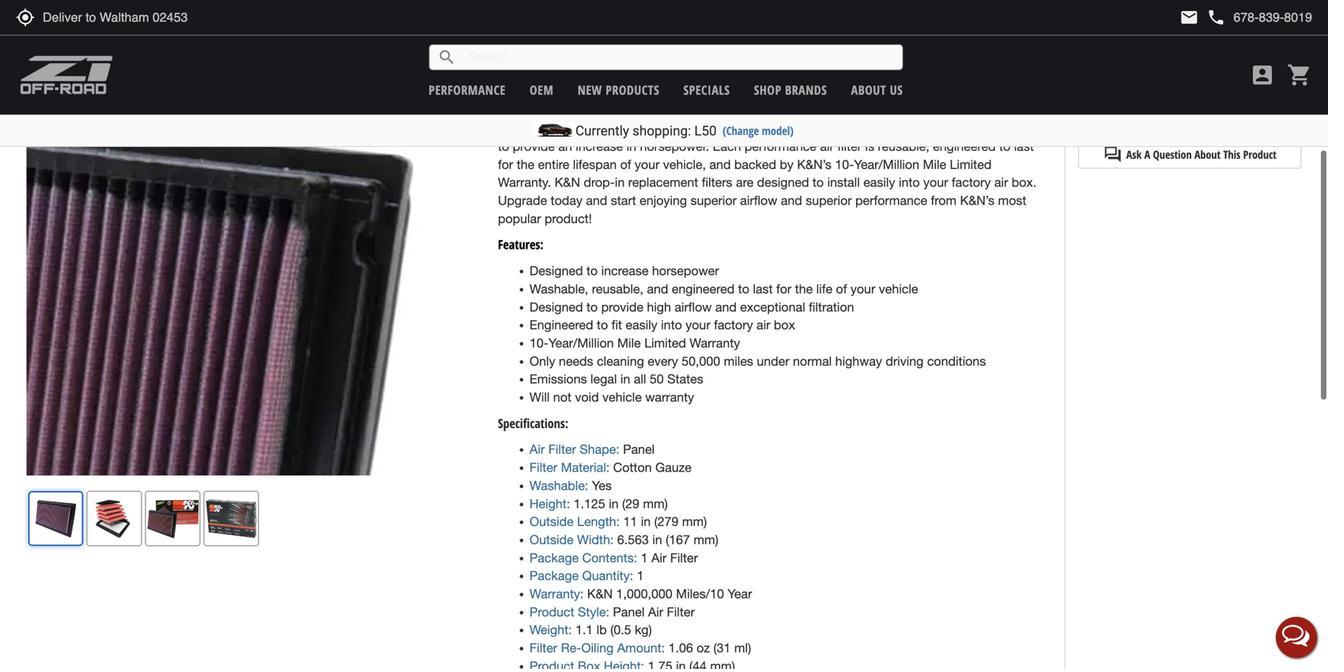 Task type: locate. For each thing, give the bounding box(es) containing it.
2013- up specials
[[674, 59, 708, 74]]

1 vertical spatial mile
[[618, 336, 641, 351]]

1
[[641, 551, 648, 566], [637, 569, 644, 584]]

exceptional
[[741, 300, 806, 315]]

for up warranty.
[[498, 157, 513, 172]]

mm) up (279
[[643, 497, 668, 512]]

1 horizontal spatial k&n
[[555, 175, 580, 190]]

to right add
[[1196, 105, 1207, 124]]

cotton
[[529, 121, 565, 136]]

ml)
[[735, 642, 752, 656]]

0 horizontal spatial 2020
[[708, 59, 736, 74]]

0 horizontal spatial year/million
[[549, 336, 614, 351]]

mile up from
[[923, 157, 947, 172]]

are down the backed at the right of the page
[[736, 175, 754, 190]]

about left the this
[[1195, 147, 1221, 162]]

2020 up specials link
[[708, 59, 736, 74]]

mile up cleaning
[[618, 336, 641, 351]]

air down the capture
[[821, 139, 834, 154]]

provide inside k&n® washable, reusable high-flow air filters™ feature a state-of-the-art design of layered, oiled cotton media engineered to improve airflow and capture contaminants, and are designed to provide an increase in horsepower. each performance air filter is reusable, engineered to last for the entire lifespan of your vehicle, and backed by k&n's 10-year/million mile limited warranty. k&n drop-in replacement filters are designed to install easily into your factory air box. upgrade today and start enjoying superior airflow and superior performance from k&n's most popular product!
[[513, 139, 555, 154]]

designed down the by
[[757, 175, 810, 190]]

0 vertical spatial 1
[[641, 551, 648, 566]]

panel up cotton on the bottom
[[623, 443, 655, 457]]

k&n inside k&n replacement air filter for 2013-2020 infiniti qx60 and 2013-2020 nissan pathfinder models.
[[498, 59, 524, 74]]

increase inside k&n® washable, reusable high-flow air filters™ feature a state-of-the-art design of layered, oiled cotton media engineered to improve airflow and capture contaminants, and are designed to provide an increase in horsepower. each performance air filter is reusable, engineered to last for the entire lifespan of your vehicle, and backed by k&n's 10-year/million mile limited warranty. k&n drop-in replacement filters are designed to install easily into your factory air box. upgrade today and start enjoying superior airflow and superior performance from k&n's most popular product!
[[576, 139, 623, 154]]

0 horizontal spatial provide
[[513, 139, 555, 154]]

1 vertical spatial product
[[530, 605, 575, 620]]

1 horizontal spatial performance
[[745, 139, 817, 154]]

washable,
[[530, 282, 589, 297]]

1 2020 from the left
[[708, 59, 736, 74]]

designed up washable,
[[530, 264, 583, 278]]

nissan
[[901, 59, 939, 74]]

shop brands link
[[754, 81, 828, 98]]

1 horizontal spatial provide
[[602, 300, 644, 315]]

10- inside k&n® washable, reusable high-flow air filters™ feature a state-of-the-art design of layered, oiled cotton media engineered to improve airflow and capture contaminants, and are designed to provide an increase in horsepower. each performance air filter is reusable, engineered to last for the entire lifespan of your vehicle, and backed by k&n's 10-year/million mile limited warranty. k&n drop-in replacement filters are designed to install easily into your factory air box. upgrade today and start enjoying superior airflow and superior performance from k&n's most popular product!
[[836, 157, 855, 172]]

1 vertical spatial increase
[[602, 264, 649, 278]]

filtration
[[809, 300, 855, 315]]

10- up the only
[[530, 336, 549, 351]]

1 horizontal spatial superior
[[806, 193, 852, 208]]

1 horizontal spatial 2013-
[[836, 59, 869, 74]]

horsepower
[[652, 264, 719, 278]]

air up improve
[[711, 103, 727, 118]]

k&n up today
[[555, 175, 580, 190]]

superior down filters
[[691, 193, 737, 208]]

0 horizontal spatial easily
[[626, 318, 658, 333]]

0 horizontal spatial vehicle
[[603, 390, 642, 405]]

engineered
[[607, 121, 670, 136], [933, 139, 996, 154], [672, 282, 735, 297]]

limited up "every"
[[645, 336, 686, 351]]

in up start
[[615, 175, 625, 190]]

factory up warranty
[[714, 318, 753, 333]]

2 vertical spatial mm)
[[694, 533, 719, 548]]

flow
[[681, 103, 708, 118]]

filters™
[[730, 103, 777, 118]]

filter up products on the top of the page
[[624, 59, 652, 74]]

(31
[[714, 642, 731, 656]]

k&n®
[[498, 103, 534, 118]]

0 vertical spatial into
[[899, 175, 920, 190]]

2 package from the top
[[530, 569, 579, 584]]

an
[[559, 139, 573, 154]]

in down currently
[[627, 139, 637, 154]]

legal
[[591, 372, 617, 387]]

to up exceptional
[[738, 282, 750, 297]]

last inside k&n® washable, reusable high-flow air filters™ feature a state-of-the-art design of layered, oiled cotton media engineered to improve airflow and capture contaminants, and are designed to provide an increase in horsepower. each performance air filter is reusable, engineered to last for the entire lifespan of your vehicle, and backed by k&n's 10-year/million mile limited warranty. k&n drop-in replacement filters are designed to install easily into your factory air box. upgrade today and start enjoying superior airflow and superior performance from k&n's most popular product!
[[1015, 139, 1034, 154]]

1 vertical spatial the
[[795, 282, 813, 297]]

1 horizontal spatial year/million
[[855, 157, 920, 172]]

and
[[811, 59, 833, 74], [778, 121, 799, 136], [933, 121, 954, 136], [710, 157, 731, 172], [586, 193, 608, 208], [781, 193, 803, 208], [647, 282, 669, 297], [716, 300, 737, 315]]

for up exceptional
[[777, 282, 792, 297]]

1 horizontal spatial 10-
[[836, 157, 855, 172]]

art
[[905, 103, 920, 118]]

2 vertical spatial performance
[[856, 193, 928, 208]]

performance down search
[[429, 81, 506, 98]]

2 vertical spatial of
[[836, 282, 847, 297]]

engineered down the reusable
[[607, 121, 670, 136]]

0 vertical spatial performance
[[429, 81, 506, 98]]

last up exceptional
[[753, 282, 773, 297]]

0 vertical spatial for
[[656, 59, 671, 74]]

increase up high
[[602, 264, 649, 278]]

k&n
[[498, 59, 524, 74], [555, 175, 580, 190], [588, 587, 613, 602]]

1.1
[[576, 623, 593, 638]]

1 horizontal spatial for
[[656, 59, 671, 74]]

1 vertical spatial performance
[[745, 139, 817, 154]]

0 vertical spatial airflow
[[737, 121, 774, 136]]

cleaning
[[597, 354, 644, 369]]

the inside k&n® washable, reusable high-flow air filters™ feature a state-of-the-art design of layered, oiled cotton media engineered to improve airflow and capture contaminants, and are designed to provide an increase in horsepower. each performance air filter is reusable, engineered to last for the entire lifespan of your vehicle, and backed by k&n's 10-year/million mile limited warranty. k&n drop-in replacement filters are designed to install easily into your factory air box. upgrade today and start enjoying superior airflow and superior performance from k&n's most popular product!
[[517, 157, 535, 172]]

increase down currently
[[576, 139, 623, 154]]

reusable, up fit
[[592, 282, 644, 297]]

air
[[821, 139, 834, 154], [995, 175, 1009, 190], [757, 318, 771, 333]]

contaminants,
[[849, 121, 929, 136]]

filter
[[624, 59, 652, 74], [549, 443, 576, 457], [530, 461, 558, 475], [670, 551, 698, 566], [667, 605, 695, 620], [530, 642, 558, 656]]

0 vertical spatial limited
[[950, 157, 992, 172]]

from
[[931, 193, 957, 208]]

reusable, down 'contaminants,'
[[878, 139, 930, 154]]

product
[[1244, 147, 1277, 162], [530, 605, 575, 620]]

2013- up about us
[[836, 59, 869, 74]]

layered,
[[979, 103, 1024, 118]]

superior down install at the top
[[806, 193, 852, 208]]

2013-
[[674, 59, 708, 74], [836, 59, 869, 74]]

1 vertical spatial k&n
[[555, 175, 580, 190]]

0 vertical spatial designed
[[530, 264, 583, 278]]

oem
[[530, 81, 554, 98]]

0 vertical spatial k&n
[[498, 59, 524, 74]]

0 horizontal spatial product
[[530, 605, 575, 620]]

product up weight:
[[530, 605, 575, 620]]

year/million inside designed to increase horsepower washable, reusable, and engineered to last for the life of your vehicle designed to provide high airflow and exceptional filtration engineered to fit easily into your factory air box 10-year/million mile limited warranty only needs cleaning every 50,000 miles under normal highway driving conditions emissions legal in all 50 states will not void vehicle warranty
[[549, 336, 614, 351]]

airflow right high
[[675, 300, 712, 315]]

vehicle,
[[663, 157, 706, 172]]

1 vertical spatial easily
[[626, 318, 658, 333]]

1 horizontal spatial vehicle
[[879, 282, 919, 297]]

are
[[958, 121, 975, 136], [736, 175, 754, 190]]

(change
[[723, 123, 759, 138]]

performance down model)
[[745, 139, 817, 154]]

air inside k&n® washable, reusable high-flow air filters™ feature a state-of-the-art design of layered, oiled cotton media engineered to improve airflow and capture contaminants, and are designed to provide an increase in horsepower. each performance air filter is reusable, engineered to last for the entire lifespan of your vehicle, and backed by k&n's 10-year/million mile limited warranty. k&n drop-in replacement filters are designed to install easily into your factory air box. upgrade today and start enjoying superior airflow and superior performance from k&n's most popular product!
[[711, 103, 727, 118]]

2 vertical spatial air
[[757, 318, 771, 333]]

vehicle up driving
[[879, 282, 919, 297]]

model)
[[762, 123, 794, 138]]

warranty
[[646, 390, 695, 405]]

0 horizontal spatial superior
[[691, 193, 737, 208]]

is
[[866, 139, 875, 154]]

reusable,
[[878, 139, 930, 154], [592, 282, 644, 297]]

1 horizontal spatial limited
[[950, 157, 992, 172]]

specials link
[[684, 81, 730, 98]]

(29
[[622, 497, 640, 512]]

by
[[780, 157, 794, 172]]

reusable, inside k&n® washable, reusable high-flow air filters™ feature a state-of-the-art design of layered, oiled cotton media engineered to improve airflow and capture contaminants, and are designed to provide an increase in horsepower. each performance air filter is reusable, engineered to last for the entire lifespan of your vehicle, and backed by k&n's 10-year/million mile limited warranty. k&n drop-in replacement filters are designed to install easily into your factory air box. upgrade today and start enjoying superior airflow and superior performance from k&n's most popular product!
[[878, 139, 930, 154]]

of
[[965, 103, 976, 118], [621, 157, 632, 172], [836, 282, 847, 297]]

1 vertical spatial of
[[621, 157, 632, 172]]

under
[[757, 354, 790, 369]]

infiniti
[[739, 59, 773, 74]]

designed down layered,
[[979, 121, 1031, 136]]

box
[[774, 318, 796, 333]]

1 horizontal spatial into
[[899, 175, 920, 190]]

0 vertical spatial increase
[[576, 139, 623, 154]]

for up products on the top of the page
[[656, 59, 671, 74]]

easily
[[864, 175, 896, 190], [626, 318, 658, 333]]

about us link
[[852, 81, 903, 98]]

0 horizontal spatial mile
[[618, 336, 641, 351]]

2 horizontal spatial engineered
[[933, 139, 996, 154]]

product right the this
[[1244, 147, 1277, 162]]

1 vertical spatial package
[[530, 569, 579, 584]]

1 vertical spatial vehicle
[[603, 390, 642, 405]]

of right life
[[836, 282, 847, 297]]

question_answer ask a question about this product
[[1104, 145, 1277, 164]]

2 vertical spatial k&n
[[588, 587, 613, 602]]

last up box.
[[1015, 139, 1034, 154]]

1 designed from the top
[[530, 264, 583, 278]]

k&n up models.
[[498, 59, 524, 74]]

2 horizontal spatial performance
[[856, 193, 928, 208]]

specials
[[684, 81, 730, 98]]

question
[[1154, 147, 1192, 162]]

of right "lifespan"
[[621, 157, 632, 172]]

1 vertical spatial mm)
[[682, 515, 707, 530]]

in left 'all'
[[621, 372, 631, 387]]

features:
[[498, 236, 544, 253]]

airflow down the backed at the right of the page
[[741, 193, 778, 208]]

air inside k&n replacement air filter for 2013-2020 infiniti qx60 and 2013-2020 nissan pathfinder models.
[[606, 59, 621, 74]]

k&n replacement air filter for 2013-2020 infiniti qx60 and 2013-2020 nissan pathfinder models.
[[498, 59, 1001, 92]]

easily right fit
[[626, 318, 658, 333]]

high
[[647, 300, 671, 315]]

the-
[[882, 103, 905, 118]]

1 outside from the top
[[530, 515, 574, 530]]

0 horizontal spatial into
[[661, 318, 682, 333]]

2 horizontal spatial air
[[995, 175, 1009, 190]]

year
[[728, 587, 753, 602]]

0 vertical spatial easily
[[864, 175, 896, 190]]

2020 up about us
[[869, 59, 897, 74]]

1 horizontal spatial k&n's
[[961, 193, 995, 208]]

about up of-
[[852, 81, 887, 98]]

airflow
[[737, 121, 774, 136], [741, 193, 778, 208], [675, 300, 712, 315]]

performance down install at the top
[[856, 193, 928, 208]]

0 vertical spatial k&n's
[[798, 157, 832, 172]]

0 vertical spatial designed
[[979, 121, 1031, 136]]

1 vertical spatial 10-
[[530, 336, 549, 351]]

1 horizontal spatial mile
[[923, 157, 947, 172]]

mile
[[923, 157, 947, 172], [618, 336, 641, 351]]

air down specifications:
[[530, 443, 545, 457]]

year/million
[[855, 157, 920, 172], [549, 336, 614, 351]]

0 vertical spatial year/million
[[855, 157, 920, 172]]

factory
[[952, 175, 991, 190], [714, 318, 753, 333]]

year/million down is
[[855, 157, 920, 172]]

easily right install at the top
[[864, 175, 896, 190]]

1 vertical spatial k&n's
[[961, 193, 995, 208]]

0 horizontal spatial of
[[621, 157, 632, 172]]

1 vertical spatial engineered
[[933, 139, 996, 154]]

your up replacement
[[635, 157, 660, 172]]

all
[[634, 372, 647, 387]]

10- up install at the top
[[836, 157, 855, 172]]

k&n® washable, reusable high-flow air filters™ feature a state-of-the-art design of layered, oiled cotton media engineered to improve airflow and capture contaminants, and are designed to provide an increase in horsepower. each performance air filter is reusable, engineered to last for the entire lifespan of your vehicle, and backed by k&n's 10-year/million mile limited warranty. k&n drop-in replacement filters are designed to install easily into your factory air box. upgrade today and start enjoying superior airflow and superior performance from k&n's most popular product!
[[498, 103, 1037, 226]]

panel up (0.5
[[613, 605, 645, 620]]

k&n inside air filter shape: panel filter material: cotton gauze washable: yes height: 1.125 in (29 mm) outside length: 11 in (279 mm) outside width: 6.563 in (167 mm) package contents: 1 air filter package quantity: 1 warranty: k&n 1,000,000 miles/10 year product style: panel air filter weight: 1.1 lb (0.5 kg) filter re-oiling amount: 1.06 oz (31 ml)
[[588, 587, 613, 602]]

2 outside from the top
[[530, 533, 574, 548]]

10- inside designed to increase horsepower washable, reusable, and engineered to last for the life of your vehicle designed to provide high airflow and exceptional filtration engineered to fit easily into your factory air box 10-year/million mile limited warranty only needs cleaning every 50,000 miles under normal highway driving conditions emissions legal in all 50 states will not void vehicle warranty
[[530, 336, 549, 351]]

and inside k&n replacement air filter for 2013-2020 infiniti qx60 and 2013-2020 nissan pathfinder models.
[[811, 59, 833, 74]]

1 2013- from the left
[[674, 59, 708, 74]]

to
[[1196, 105, 1207, 124], [673, 121, 685, 136], [498, 139, 509, 154], [1000, 139, 1011, 154], [813, 175, 824, 190], [587, 264, 598, 278], [738, 282, 750, 297], [587, 300, 598, 315], [597, 318, 608, 333]]

air up most
[[995, 175, 1009, 190]]

are down design
[[958, 121, 975, 136]]

increase inside designed to increase horsepower washable, reusable, and engineered to last for the life of your vehicle designed to provide high airflow and exceptional filtration engineered to fit easily into your factory air box 10-year/million mile limited warranty only needs cleaning every 50,000 miles under normal highway driving conditions emissions legal in all 50 states will not void vehicle warranty
[[602, 264, 649, 278]]

1 vertical spatial for
[[498, 157, 513, 172]]

1 horizontal spatial product
[[1244, 147, 1277, 162]]

horsepower.
[[640, 139, 710, 154]]

air down exceptional
[[757, 318, 771, 333]]

prequalify now link
[[1079, 51, 1286, 80]]

the left life
[[795, 282, 813, 297]]

0 vertical spatial vehicle
[[879, 282, 919, 297]]

1 vertical spatial factory
[[714, 318, 753, 333]]

about
[[852, 81, 887, 98], [1195, 147, 1221, 162]]

0 horizontal spatial k&n's
[[798, 157, 832, 172]]

mm) up (167
[[682, 515, 707, 530]]

0 vertical spatial factory
[[952, 175, 991, 190]]

0 vertical spatial of
[[965, 103, 976, 118]]

2 2013- from the left
[[836, 59, 869, 74]]

the inside designed to increase horsepower washable, reusable, and engineered to last for the life of your vehicle designed to provide high airflow and exceptional filtration engineered to fit easily into your factory air box 10-year/million mile limited warranty only needs cleaning every 50,000 miles under normal highway driving conditions emissions legal in all 50 states will not void vehicle warranty
[[795, 282, 813, 297]]

driving
[[886, 354, 924, 369]]

0 vertical spatial about
[[852, 81, 887, 98]]

2 vertical spatial engineered
[[672, 282, 735, 297]]

ask
[[1127, 147, 1142, 162]]

0 horizontal spatial factory
[[714, 318, 753, 333]]

limited up from
[[950, 157, 992, 172]]

limited inside designed to increase horsepower washable, reusable, and engineered to last for the life of your vehicle designed to provide high airflow and exceptional filtration engineered to fit easily into your factory air box 10-year/million mile limited warranty only needs cleaning every 50,000 miles under normal highway driving conditions emissions legal in all 50 states will not void vehicle warranty
[[645, 336, 686, 351]]

superior
[[691, 193, 737, 208], [806, 193, 852, 208]]

0 horizontal spatial 2013-
[[674, 59, 708, 74]]

about us
[[852, 81, 903, 98]]

1 vertical spatial outside
[[530, 533, 574, 548]]

0 horizontal spatial are
[[736, 175, 754, 190]]

high-
[[650, 103, 681, 118]]

into down high
[[661, 318, 682, 333]]

mm) right (167
[[694, 533, 719, 548]]

upgrade
[[498, 193, 547, 208]]

miles/10
[[676, 587, 724, 602]]

limited inside k&n® washable, reusable high-flow air filters™ feature a state-of-the-art design of layered, oiled cotton media engineered to improve airflow and capture contaminants, and are designed to provide an increase in horsepower. each performance air filter is reusable, engineered to last for the entire lifespan of your vehicle, and backed by k&n's 10-year/million mile limited warranty. k&n drop-in replacement filters are designed to install easily into your factory air box. upgrade today and start enjoying superior airflow and superior performance from k&n's most popular product!
[[950, 157, 992, 172]]

provide up fit
[[602, 300, 644, 315]]

0 horizontal spatial reusable,
[[592, 282, 644, 297]]

to up horsepower.
[[673, 121, 685, 136]]

performance
[[429, 81, 506, 98], [745, 139, 817, 154], [856, 193, 928, 208]]

for inside k&n® washable, reusable high-flow air filters™ feature a state-of-the-art design of layered, oiled cotton media engineered to improve airflow and capture contaminants, and are designed to provide an increase in horsepower. each performance air filter is reusable, engineered to last for the entire lifespan of your vehicle, and backed by k&n's 10-year/million mile limited warranty. k&n drop-in replacement filters are designed to install easily into your factory air box. upgrade today and start enjoying superior airflow and superior performance from k&n's most popular product!
[[498, 157, 513, 172]]

lifespan
[[573, 157, 617, 172]]

1 vertical spatial reusable,
[[592, 282, 644, 297]]

into inside k&n® washable, reusable high-flow air filters™ feature a state-of-the-art design of layered, oiled cotton media engineered to improve airflow and capture contaminants, and are designed to provide an increase in horsepower. each performance air filter is reusable, engineered to last for the entire lifespan of your vehicle, and backed by k&n's 10-year/million mile limited warranty. k&n drop-in replacement filters are designed to install easily into your factory air box. upgrade today and start enjoying superior airflow and superior performance from k&n's most popular product!
[[899, 175, 920, 190]]

air up new products
[[606, 59, 621, 74]]

to left fit
[[597, 318, 608, 333]]

factory up from
[[952, 175, 991, 190]]

question_answer
[[1104, 145, 1123, 164]]

0 vertical spatial package
[[530, 551, 579, 566]]

0 vertical spatial mile
[[923, 157, 947, 172]]

0 horizontal spatial 10-
[[530, 336, 549, 351]]

fit
[[612, 318, 622, 333]]

1 horizontal spatial about
[[1195, 147, 1221, 162]]

engineered down design
[[933, 139, 996, 154]]

designed down washable,
[[530, 300, 583, 315]]

and down the by
[[781, 193, 803, 208]]

k&n's right the by
[[798, 157, 832, 172]]

1 up 1,000,000
[[637, 569, 644, 584]]

provide down cotton
[[513, 139, 555, 154]]

0 horizontal spatial last
[[753, 282, 773, 297]]

1 horizontal spatial engineered
[[672, 282, 735, 297]]

0 vertical spatial the
[[517, 157, 535, 172]]

reusable, inside designed to increase horsepower washable, reusable, and engineered to last for the life of your vehicle designed to provide high airflow and exceptional filtration engineered to fit easily into your factory air box 10-year/million mile limited warranty only needs cleaning every 50,000 miles under normal highway driving conditions emissions legal in all 50 states will not void vehicle warranty
[[592, 282, 644, 297]]

1 vertical spatial limited
[[645, 336, 686, 351]]

0 vertical spatial outside
[[530, 515, 574, 530]]

engineered down horsepower on the top of page
[[672, 282, 735, 297]]

0 vertical spatial 10-
[[836, 157, 855, 172]]

provide inside designed to increase horsepower washable, reusable, and engineered to last for the life of your vehicle designed to provide high airflow and exceptional filtration engineered to fit easily into your factory air box 10-year/million mile limited warranty only needs cleaning every 50,000 miles under normal highway driving conditions emissions legal in all 50 states will not void vehicle warranty
[[602, 300, 644, 315]]

1 down 6.563
[[641, 551, 648, 566]]

1 horizontal spatial the
[[795, 282, 813, 297]]

0 vertical spatial are
[[958, 121, 975, 136]]

account_box
[[1251, 62, 1276, 88]]

50,000
[[682, 354, 721, 369]]

0 horizontal spatial limited
[[645, 336, 686, 351]]

0 vertical spatial air
[[821, 139, 834, 154]]

2 vertical spatial for
[[777, 282, 792, 297]]

k&n's right from
[[961, 193, 995, 208]]

of right design
[[965, 103, 976, 118]]

2 designed from the top
[[530, 300, 583, 315]]

vehicle down 'all'
[[603, 390, 642, 405]]

1 horizontal spatial of
[[836, 282, 847, 297]]

0 horizontal spatial k&n
[[498, 59, 524, 74]]



Task type: vqa. For each thing, say whether or not it's contained in the screenshot.


Task type: describe. For each thing, give the bounding box(es) containing it.
in inside designed to increase horsepower washable, reusable, and engineered to last for the life of your vehicle designed to provide high airflow and exceptional filtration engineered to fit easily into your factory air box 10-year/million mile limited warranty only needs cleaning every 50,000 miles under normal highway driving conditions emissions legal in all 50 states will not void vehicle warranty
[[621, 372, 631, 387]]

of-
[[866, 103, 882, 118]]

each
[[713, 139, 742, 154]]

for inside designed to increase horsepower washable, reusable, and engineered to last for the life of your vehicle designed to provide high airflow and exceptional filtration engineered to fit easily into your factory air box 10-year/million mile limited warranty only needs cleaning every 50,000 miles under normal highway driving conditions emissions legal in all 50 states will not void vehicle warranty
[[777, 282, 792, 297]]

new products link
[[578, 81, 660, 98]]

1 superior from the left
[[691, 193, 737, 208]]

cotton
[[614, 461, 652, 475]]

about inside question_answer ask a question about this product
[[1195, 147, 1221, 162]]

mile inside designed to increase horsepower washable, reusable, and engineered to last for the life of your vehicle designed to provide high airflow and exceptional filtration engineered to fit easily into your factory air box 10-year/million mile limited warranty only needs cleaning every 50,000 miles under normal highway driving conditions emissions legal in all 50 states will not void vehicle warranty
[[618, 336, 641, 351]]

account_box link
[[1247, 62, 1280, 88]]

0 horizontal spatial performance
[[429, 81, 506, 98]]

designed to increase horsepower washable, reusable, and engineered to last for the life of your vehicle designed to provide high airflow and exceptional filtration engineered to fit easily into your factory air box 10-year/million mile limited warranty only needs cleaning every 50,000 miles under normal highway driving conditions emissions legal in all 50 states will not void vehicle warranty
[[530, 264, 986, 405]]

of inside designed to increase horsepower washable, reusable, and engineered to last for the life of your vehicle designed to provide high airflow and exceptional filtration engineered to fit easily into your factory air box 10-year/million mile limited warranty only needs cleaning every 50,000 miles under normal highway driving conditions emissions legal in all 50 states will not void vehicle warranty
[[836, 282, 847, 297]]

air down 1,000,000
[[648, 605, 664, 620]]

airflow inside designed to increase horsepower washable, reusable, and engineered to last for the life of your vehicle designed to provide high airflow and exceptional filtration engineered to fit easily into your factory air box 10-year/million mile limited warranty only needs cleaning every 50,000 miles under normal highway driving conditions emissions legal in all 50 states will not void vehicle warranty
[[675, 300, 712, 315]]

year/million inside k&n® washable, reusable high-flow air filters™ feature a state-of-the-art design of layered, oiled cotton media engineered to improve airflow and capture contaminants, and are designed to provide an increase in horsepower. each performance air filter is reusable, engineered to last for the entire lifespan of your vehicle, and backed by k&n's 10-year/million mile limited warranty. k&n drop-in replacement filters are designed to install easily into your factory air box. upgrade today and start enjoying superior airflow and superior performance from k&n's most popular product!
[[855, 157, 920, 172]]

models.
[[498, 77, 543, 92]]

50
[[650, 372, 664, 387]]

backed
[[735, 157, 777, 172]]

design
[[923, 103, 961, 118]]

add_shopping_cart
[[1148, 105, 1167, 124]]

1 horizontal spatial are
[[958, 121, 975, 136]]

1 horizontal spatial designed
[[979, 121, 1031, 136]]

0 horizontal spatial about
[[852, 81, 887, 98]]

your up from
[[924, 175, 949, 190]]

to left install at the top
[[813, 175, 824, 190]]

your up filtration
[[851, 282, 876, 297]]

prequalify
[[1237, 51, 1286, 64]]

factory inside k&n® washable, reusable high-flow air filters™ feature a state-of-the-art design of layered, oiled cotton media engineered to improve airflow and capture contaminants, and are designed to provide an increase in horsepower. each performance air filter is reusable, engineered to last for the entire lifespan of your vehicle, and backed by k&n's 10-year/million mile limited warranty. k&n drop-in replacement filters are designed to install easily into your factory air box. upgrade today and start enjoying superior airflow and superior performance from k&n's most popular product!
[[952, 175, 991, 190]]

entire
[[538, 157, 570, 172]]

shop brands
[[754, 81, 828, 98]]

capture
[[803, 121, 846, 136]]

air filter shape: panel filter material: cotton gauze washable: yes height: 1.125 in (29 mm) outside length: 11 in (279 mm) outside width: 6.563 in (167 mm) package contents: 1 air filter package quantity: 1 warranty: k&n 1,000,000 miles/10 year product style: panel air filter weight: 1.1 lb (0.5 kg) filter re-oiling amount: 1.06 oz (31 ml)
[[530, 443, 753, 656]]

engineered inside designed to increase horsepower washable, reusable, and engineered to last for the life of your vehicle designed to provide high airflow and exceptional filtration engineered to fit easily into your factory air box 10-year/million mile limited warranty only needs cleaning every 50,000 miles under normal highway driving conditions emissions legal in all 50 states will not void vehicle warranty
[[672, 282, 735, 297]]

mile inside k&n® washable, reusable high-flow air filters™ feature a state-of-the-art design of layered, oiled cotton media engineered to improve airflow and capture contaminants, and are designed to provide an increase in horsepower. each performance air filter is reusable, engineered to last for the entire lifespan of your vehicle, and backed by k&n's 10-year/million mile limited warranty. k&n drop-in replacement filters are designed to install easily into your factory air box. upgrade today and start enjoying superior airflow and superior performance from k&n's most popular product!
[[923, 157, 947, 172]]

filter
[[838, 139, 862, 154]]

1.06
[[669, 642, 693, 656]]

l50
[[695, 123, 717, 139]]

yes
[[592, 479, 612, 493]]

length:
[[577, 515, 620, 530]]

product inside question_answer ask a question about this product
[[1244, 147, 1277, 162]]

filter up material:
[[549, 443, 576, 457]]

media
[[569, 121, 603, 136]]

1 horizontal spatial air
[[821, 139, 834, 154]]

replacement
[[527, 59, 602, 74]]

products
[[606, 81, 660, 98]]

warranty.
[[498, 175, 551, 190]]

qx60
[[776, 59, 808, 74]]

1 package from the top
[[530, 551, 579, 566]]

to down oiled
[[498, 139, 509, 154]]

and up high
[[647, 282, 669, 297]]

void
[[575, 390, 599, 405]]

2 superior from the left
[[806, 193, 852, 208]]

1 vertical spatial 1
[[637, 569, 644, 584]]

6.563
[[618, 533, 649, 548]]

in right '11'
[[641, 515, 651, 530]]

mail phone
[[1180, 8, 1226, 27]]

filter inside k&n replacement air filter for 2013-2020 infiniti qx60 and 2013-2020 nissan pathfinder models.
[[624, 59, 652, 74]]

Search search field
[[457, 45, 903, 70]]

last inside designed to increase horsepower washable, reusable, and engineered to last for the life of your vehicle designed to provide high airflow and exceptional filtration engineered to fit easily into your factory air box 10-year/million mile limited warranty only needs cleaning every 50,000 miles under normal highway driving conditions emissions legal in all 50 states will not void vehicle warranty
[[753, 282, 773, 297]]

a
[[1145, 147, 1151, 162]]

filters
[[702, 175, 733, 190]]

0 vertical spatial mm)
[[643, 497, 668, 512]]

your up warranty
[[686, 318, 711, 333]]

box.
[[1012, 175, 1037, 190]]

add
[[1171, 105, 1192, 124]]

and down feature
[[778, 121, 799, 136]]

lb
[[597, 623, 607, 638]]

and down design
[[933, 121, 954, 136]]

0 vertical spatial engineered
[[607, 121, 670, 136]]

factory inside designed to increase horsepower washable, reusable, and engineered to last for the life of your vehicle designed to provide high airflow and exceptional filtration engineered to fit easily into your factory air box 10-year/million mile limited warranty only needs cleaning every 50,000 miles under normal highway driving conditions emissions legal in all 50 states will not void vehicle warranty
[[714, 318, 753, 333]]

1 vertical spatial airflow
[[741, 193, 778, 208]]

easily inside designed to increase horsepower washable, reusable, and engineered to last for the life of your vehicle designed to provide high airflow and exceptional filtration engineered to fit easily into your factory air box 10-year/million mile limited warranty only needs cleaning every 50,000 miles under normal highway driving conditions emissions legal in all 50 states will not void vehicle warranty
[[626, 318, 658, 333]]

1 vertical spatial air
[[995, 175, 1009, 190]]

shopping_cart link
[[1284, 62, 1313, 88]]

weight:
[[530, 623, 572, 638]]

amount:
[[617, 642, 665, 656]]

and down drop- on the top of page
[[586, 193, 608, 208]]

normal
[[793, 354, 832, 369]]

state-
[[833, 103, 866, 118]]

not
[[554, 390, 572, 405]]

filter down miles/10
[[667, 605, 695, 620]]

to up washable,
[[587, 264, 598, 278]]

2 2020 from the left
[[869, 59, 897, 74]]

filter down weight:
[[530, 642, 558, 656]]

re-
[[561, 642, 582, 656]]

for inside k&n replacement air filter for 2013-2020 infiniti qx60 and 2013-2020 nissan pathfinder models.
[[656, 59, 671, 74]]

in down (279
[[653, 533, 663, 548]]

gauze
[[656, 461, 692, 475]]

conditions
[[928, 354, 986, 369]]

easily inside k&n® washable, reusable high-flow air filters™ feature a state-of-the-art design of layered, oiled cotton media engineered to improve airflow and capture contaminants, and are designed to provide an increase in horsepower. each performance air filter is reusable, engineered to last for the entire lifespan of your vehicle, and backed by k&n's 10-year/million mile limited warranty. k&n drop-in replacement filters are designed to install easily into your factory air box. upgrade today and start enjoying superior airflow and superior performance from k&n's most popular product!
[[864, 175, 896, 190]]

in left (29
[[609, 497, 619, 512]]

add_shopping_cart add to cart
[[1148, 105, 1234, 124]]

warranty:
[[530, 587, 584, 602]]

product inside air filter shape: panel filter material: cotton gauze washable: yes height: 1.125 in (29 mm) outside length: 11 in (279 mm) outside width: 6.563 in (167 mm) package contents: 1 air filter package quantity: 1 warranty: k&n 1,000,000 miles/10 year product style: panel air filter weight: 1.1 lb (0.5 kg) filter re-oiling amount: 1.06 oz (31 ml)
[[530, 605, 575, 620]]

2 horizontal spatial of
[[965, 103, 976, 118]]

install
[[828, 175, 860, 190]]

pathfinder
[[943, 59, 1001, 74]]

states
[[668, 372, 704, 387]]

0 vertical spatial panel
[[623, 443, 655, 457]]

z1 motorsports logo image
[[20, 55, 114, 95]]

into inside designed to increase horsepower washable, reusable, and engineered to last for the life of your vehicle designed to provide high airflow and exceptional filtration engineered to fit easily into your factory air box 10-year/million mile limited warranty only needs cleaning every 50,000 miles under normal highway driving conditions emissions legal in all 50 states will not void vehicle warranty
[[661, 318, 682, 333]]

currently
[[576, 123, 630, 139]]

and up warranty
[[716, 300, 737, 315]]

my_location
[[16, 8, 35, 27]]

to down layered,
[[1000, 139, 1011, 154]]

oiled
[[498, 121, 525, 136]]

today
[[551, 193, 583, 208]]

mail link
[[1180, 8, 1199, 27]]

feature
[[780, 103, 819, 118]]

popular
[[498, 211, 541, 226]]

needs
[[559, 354, 594, 369]]

shopping:
[[633, 123, 691, 139]]

(279
[[655, 515, 679, 530]]

1.125
[[574, 497, 606, 512]]

specifications:
[[498, 415, 569, 432]]

1 vertical spatial panel
[[613, 605, 645, 620]]

air inside designed to increase horsepower washable, reusable, and engineered to last for the life of your vehicle designed to provide high airflow and exceptional filtration engineered to fit easily into your factory air box 10-year/million mile limited warranty only needs cleaning every 50,000 miles under normal highway driving conditions emissions legal in all 50 states will not void vehicle warranty
[[757, 318, 771, 333]]

width:
[[577, 533, 614, 548]]

highway
[[836, 354, 883, 369]]

washable:
[[530, 479, 589, 493]]

washable,
[[537, 103, 595, 118]]

style:
[[578, 605, 610, 620]]

to up engineered
[[587, 300, 598, 315]]

search
[[438, 48, 457, 67]]

air down (167
[[652, 551, 667, 566]]

improve
[[688, 121, 734, 136]]

shop
[[754, 81, 782, 98]]

product!
[[545, 211, 592, 226]]

(change model) link
[[723, 123, 794, 138]]

a
[[823, 103, 830, 118]]

material:
[[561, 461, 610, 475]]

k&n inside k&n® washable, reusable high-flow air filters™ feature a state-of-the-art design of layered, oiled cotton media engineered to improve airflow and capture contaminants, and are designed to provide an increase in horsepower. each performance air filter is reusable, engineered to last for the entire lifespan of your vehicle, and backed by k&n's 10-year/million mile limited warranty. k&n drop-in replacement filters are designed to install easily into your factory air box. upgrade today and start enjoying superior airflow and superior performance from k&n's most popular product!
[[555, 175, 580, 190]]

height:
[[530, 497, 570, 512]]

and up filters
[[710, 157, 731, 172]]

1 vertical spatial are
[[736, 175, 754, 190]]

0 horizontal spatial designed
[[757, 175, 810, 190]]

engineered
[[530, 318, 594, 333]]

filter down (167
[[670, 551, 698, 566]]

filter up washable:
[[530, 461, 558, 475]]



